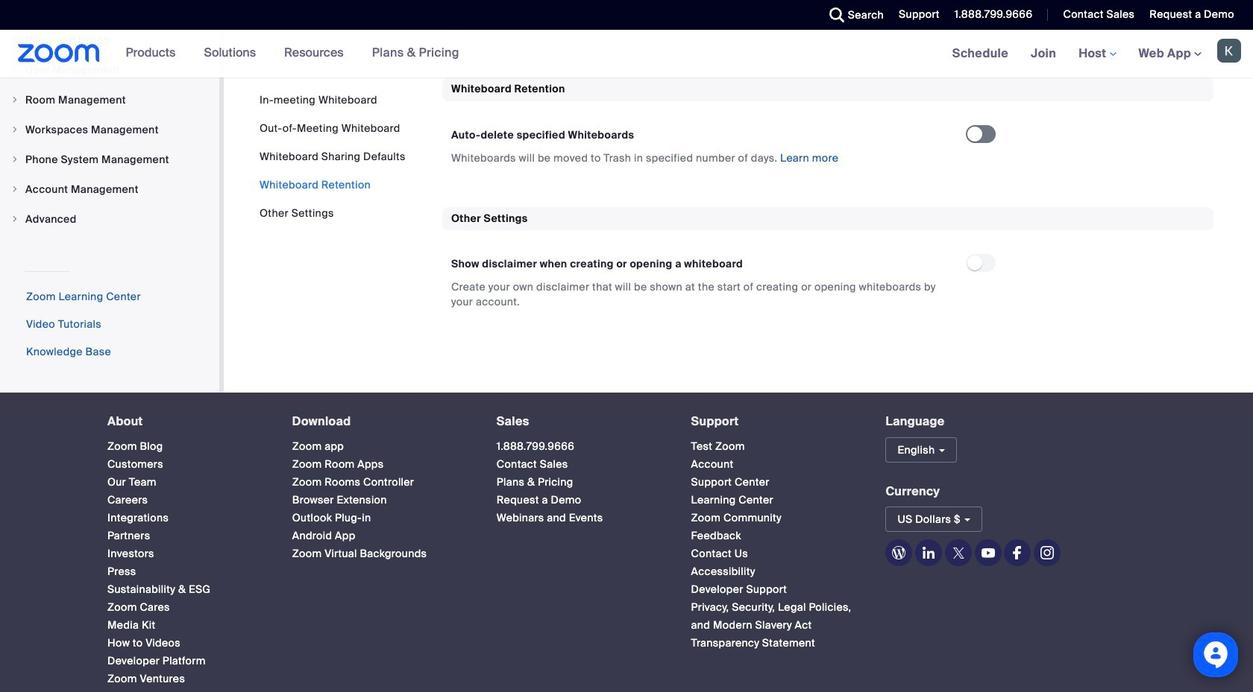 Task type: describe. For each thing, give the bounding box(es) containing it.
admin menu menu
[[0, 26, 219, 235]]

6 menu item from the top
[[0, 205, 219, 233]]

whiteboard retention element
[[442, 78, 1213, 183]]

profile picture image
[[1217, 39, 1241, 63]]

5 menu item from the top
[[0, 175, 219, 204]]

1 right image from the top
[[10, 125, 19, 134]]

meetings navigation
[[941, 30, 1253, 78]]

product information navigation
[[115, 30, 471, 78]]

right image for fifth menu item from the top
[[10, 185, 19, 194]]

2 heading from the left
[[292, 415, 470, 429]]

other settings element
[[442, 207, 1213, 327]]

4 heading from the left
[[691, 415, 859, 429]]

zoom logo image
[[18, 44, 100, 63]]

2 right image from the top
[[10, 155, 19, 164]]



Task type: locate. For each thing, give the bounding box(es) containing it.
3 menu item from the top
[[0, 116, 219, 144]]

menu item
[[0, 56, 219, 84], [0, 86, 219, 114], [0, 116, 219, 144], [0, 145, 219, 174], [0, 175, 219, 204], [0, 205, 219, 233]]

right image
[[10, 125, 19, 134], [10, 155, 19, 164], [10, 215, 19, 224]]

heading
[[107, 415, 265, 429], [292, 415, 470, 429], [497, 415, 664, 429], [691, 415, 859, 429]]

right image for 5th menu item from the bottom of the admin menu menu
[[10, 95, 19, 104]]

3 heading from the left
[[497, 415, 664, 429]]

1 menu item from the top
[[0, 56, 219, 84]]

0 vertical spatial right image
[[10, 95, 19, 104]]

1 right image from the top
[[10, 95, 19, 104]]

2 menu item from the top
[[0, 86, 219, 114]]

menu bar
[[260, 92, 406, 221]]

1 vertical spatial right image
[[10, 185, 19, 194]]

right image
[[10, 95, 19, 104], [10, 185, 19, 194]]

2 right image from the top
[[10, 185, 19, 194]]

2 vertical spatial right image
[[10, 215, 19, 224]]

1 heading from the left
[[107, 415, 265, 429]]

1 vertical spatial right image
[[10, 155, 19, 164]]

3 right image from the top
[[10, 215, 19, 224]]

0 vertical spatial right image
[[10, 125, 19, 134]]

4 menu item from the top
[[0, 145, 219, 174]]

banner
[[0, 30, 1253, 78]]



Task type: vqa. For each thing, say whether or not it's contained in the screenshot.
menu bar
yes



